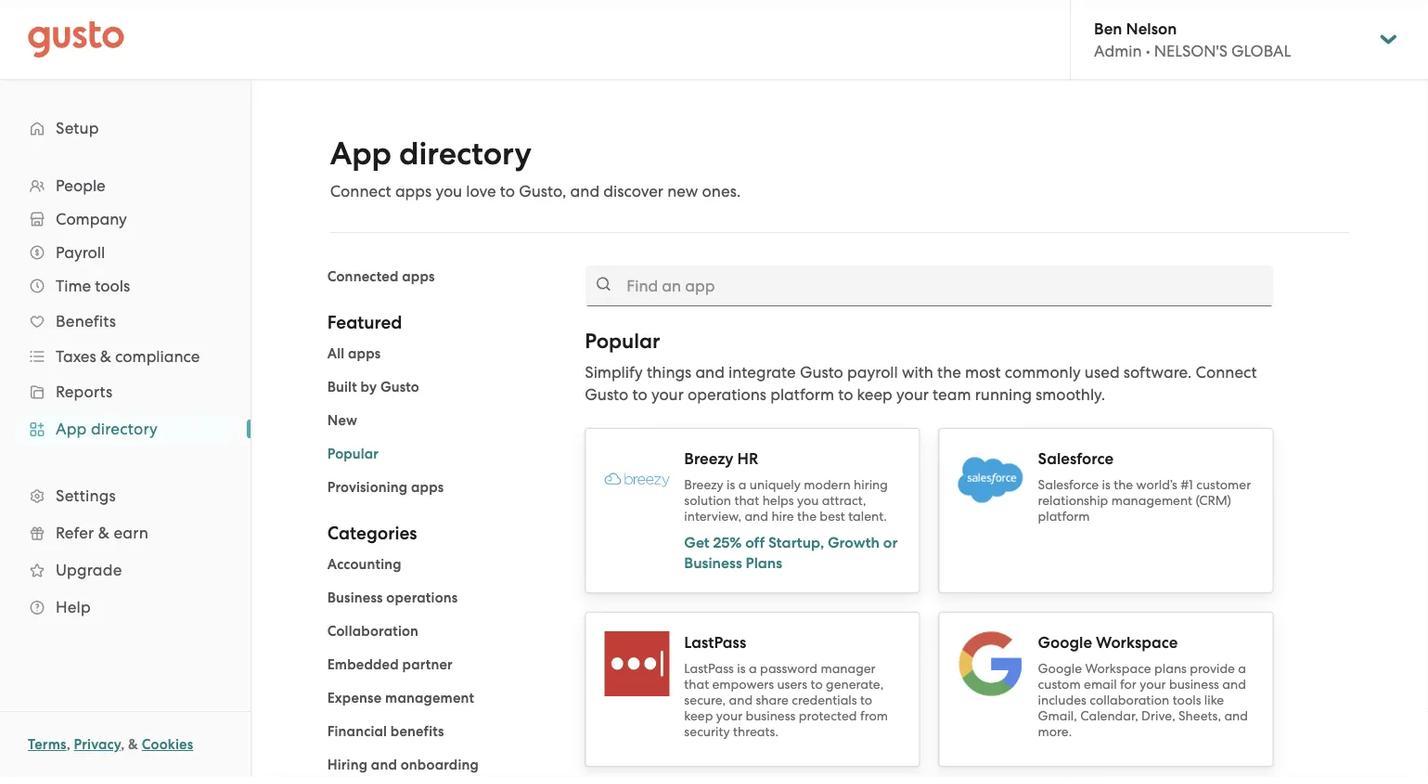 Task type: describe. For each thing, give the bounding box(es) containing it.
(crm)
[[1196, 493, 1232, 508]]

new
[[327, 412, 358, 429]]

most
[[966, 363, 1001, 382]]

provisioning apps link
[[327, 479, 444, 496]]

people button
[[19, 169, 232, 202]]

management inside the salesforce salesforce is the world's #1 customer relationship management (crm) platform
[[1112, 493, 1193, 508]]

app directory link
[[19, 412, 232, 446]]

platform inside the salesforce salesforce is the world's #1 customer relationship management (crm) platform
[[1039, 509, 1090, 524]]

gmail,
[[1039, 708, 1078, 724]]

business operations
[[327, 590, 458, 606]]

apps for provisioning apps
[[411, 479, 444, 496]]

lastpass lastpass is a password manager that empowers users to generate, secure, and share credentials to keep your business protected from security threats.
[[685, 633, 889, 740]]

2 google from the top
[[1039, 661, 1083, 676]]

you inside app directory connect apps you love to gusto, and discover new ones.
[[436, 182, 463, 201]]

or
[[884, 533, 898, 552]]

collaboration
[[327, 623, 419, 640]]

helps
[[763, 493, 794, 508]]

refer
[[56, 524, 94, 542]]

simplify things and integrate gusto payroll with the most commonly used software. connect gusto to your operations platform to keep your team running smoothly.
[[585, 363, 1258, 404]]

financial benefits
[[327, 723, 444, 740]]

to up the credentials
[[811, 677, 823, 692]]

customer
[[1197, 477, 1252, 493]]

compliance
[[115, 347, 200, 366]]

benefits
[[391, 723, 444, 740]]

refer & earn
[[56, 524, 148, 542]]

uniquely
[[750, 477, 801, 493]]

1 horizontal spatial popular
[[585, 329, 661, 353]]

hr
[[738, 449, 759, 468]]

benefits
[[56, 312, 116, 331]]

list for categories
[[327, 553, 557, 777]]

business operations link
[[327, 590, 458, 606]]

platform inside simplify things and integrate gusto payroll with the most commonly used software. connect gusto to your operations platform to keep your team running smoothly.
[[771, 385, 835, 404]]

apps for connected apps
[[402, 268, 435, 285]]

1 vertical spatial workspace
[[1086, 661, 1152, 676]]

used
[[1085, 363, 1120, 382]]

hiring
[[854, 477, 888, 493]]

1 vertical spatial management
[[385, 690, 475, 707]]

reports link
[[19, 375, 232, 409]]

global
[[1232, 42, 1292, 60]]

tools inside google workspace google workspace plans provide a custom email for your business and includes collaboration tools like gmail, calendar, drive, sheets, and more.
[[1173, 693, 1202, 708]]

ben
[[1095, 19, 1123, 38]]

off
[[746, 533, 765, 552]]

list for featured
[[327, 343, 557, 499]]

provisioning
[[327, 479, 408, 496]]

business inside breezy hr breezy is a uniquely modern hiring solution that helps you attract, interview, and hire the best talent. get 25% off startup, growth or business plans
[[685, 554, 743, 572]]

empowers
[[713, 677, 774, 692]]

connected apps
[[327, 268, 435, 285]]

home image
[[28, 21, 124, 58]]

a inside google workspace google workspace plans provide a custom email for your business and includes collaboration tools like gmail, calendar, drive, sheets, and more.
[[1239, 661, 1247, 676]]

financial
[[327, 723, 387, 740]]

all
[[327, 345, 345, 362]]

google workspace logo image
[[959, 631, 1024, 696]]

breezy hr logo image
[[605, 473, 670, 487]]

partner
[[403, 656, 453, 673]]

provisioning apps
[[327, 479, 444, 496]]

App Search field
[[585, 266, 1275, 306]]

your inside lastpass lastpass is a password manager that empowers users to generate, secure, and share credentials to keep your business protected from security threats.
[[717, 708, 743, 724]]

terms , privacy , & cookies
[[28, 736, 193, 753]]

software.
[[1124, 363, 1193, 382]]

is for lastpass
[[738, 661, 746, 676]]

#1
[[1181, 477, 1194, 493]]

apps inside app directory connect apps you love to gusto, and discover new ones.
[[395, 182, 432, 201]]

2 horizontal spatial gusto
[[800, 363, 844, 382]]

benefits link
[[19, 305, 232, 338]]

salesforce salesforce is the world's #1 customer relationship management (crm) platform
[[1039, 449, 1252, 524]]

embedded
[[327, 656, 399, 673]]

and up like
[[1223, 677, 1247, 692]]

setup link
[[19, 111, 232, 145]]

1 google from the top
[[1039, 633, 1093, 652]]

attract,
[[822, 493, 867, 508]]

drive,
[[1142, 708, 1176, 724]]

1 salesforce from the top
[[1039, 449, 1114, 468]]

your down the with
[[897, 385, 929, 404]]

2 lastpass from the top
[[685, 661, 734, 676]]

smoothly.
[[1036, 385, 1106, 404]]

keep inside lastpass lastpass is a password manager that empowers users to generate, secure, and share credentials to keep your business protected from security threats.
[[685, 708, 713, 724]]

company
[[56, 210, 127, 228]]

commonly
[[1005, 363, 1081, 382]]

1 vertical spatial operations
[[387, 590, 458, 606]]

password
[[761, 661, 818, 676]]

expense management link
[[327, 690, 475, 707]]

gusto,
[[519, 182, 567, 201]]

0 vertical spatial workspace
[[1097, 633, 1179, 652]]

and down financial benefits
[[371, 757, 397, 773]]

relationship
[[1039, 493, 1109, 508]]

reports
[[56, 383, 113, 401]]

time tools
[[56, 277, 130, 295]]

onboarding
[[401, 757, 479, 773]]

gusto navigation element
[[0, 80, 251, 656]]

you inside breezy hr breezy is a uniquely modern hiring solution that helps you attract, interview, and hire the best talent. get 25% off startup, growth or business plans
[[798, 493, 819, 508]]

directory for app directory
[[91, 420, 158, 438]]

earn
[[114, 524, 148, 542]]

is inside breezy hr breezy is a uniquely modern hiring solution that helps you attract, interview, and hire the best talent. get 25% off startup, growth or business plans
[[727, 477, 736, 493]]

and inside simplify things and integrate gusto payroll with the most commonly used software. connect gusto to your operations platform to keep your team running smoothly.
[[696, 363, 725, 382]]

your inside google workspace google workspace plans provide a custom email for your business and includes collaboration tools like gmail, calendar, drive, sheets, and more.
[[1140, 677, 1167, 692]]

business inside google workspace google workspace plans provide a custom email for your business and includes collaboration tools like gmail, calendar, drive, sheets, and more.
[[1170, 677, 1220, 692]]

generate,
[[826, 677, 884, 692]]

settings link
[[19, 479, 232, 513]]

hiring
[[327, 757, 368, 773]]

app directory
[[56, 420, 158, 438]]

setup
[[56, 119, 99, 137]]

0 horizontal spatial gusto
[[381, 379, 420, 396]]

people
[[56, 176, 106, 195]]

help link
[[19, 591, 232, 624]]

settings
[[56, 487, 116, 505]]

2 vertical spatial &
[[128, 736, 138, 753]]

the inside the salesforce salesforce is the world's #1 customer relationship management (crm) platform
[[1114, 477, 1134, 493]]

your down things at top left
[[652, 385, 684, 404]]

built by gusto link
[[327, 379, 420, 396]]

operations inside simplify things and integrate gusto payroll with the most commonly used software. connect gusto to your operations platform to keep your team running smoothly.
[[688, 385, 767, 404]]

upgrade
[[56, 561, 122, 579]]

startup,
[[769, 533, 825, 552]]

1 horizontal spatial gusto
[[585, 385, 629, 404]]

time
[[56, 277, 91, 295]]

love
[[466, 182, 496, 201]]

is for salesforce
[[1103, 477, 1111, 493]]

running
[[976, 385, 1032, 404]]

secure,
[[685, 693, 726, 708]]

growth
[[828, 533, 880, 552]]

world's
[[1137, 477, 1178, 493]]

apps for all apps
[[348, 345, 381, 362]]

featured
[[327, 312, 402, 333]]



Task type: vqa. For each thing, say whether or not it's contained in the screenshot.
middle A
yes



Task type: locate. For each thing, give the bounding box(es) containing it.
all apps
[[327, 345, 381, 362]]

financial benefits link
[[327, 723, 444, 740]]

payroll
[[848, 363, 899, 382]]

accounting
[[327, 556, 402, 573]]

tools down payroll dropdown button
[[95, 277, 130, 295]]

time tools button
[[19, 269, 232, 303]]

provide
[[1191, 661, 1236, 676]]

is up relationship at the bottom right of the page
[[1103, 477, 1111, 493]]

directory inside app directory connect apps you love to gusto, and discover new ones.
[[399, 135, 532, 173]]

hiring and onboarding link
[[327, 757, 479, 773]]

your up security at the bottom of page
[[717, 708, 743, 724]]

keep down secure, on the bottom of page
[[685, 708, 713, 724]]

apps right provisioning
[[411, 479, 444, 496]]

a inside breezy hr breezy is a uniquely modern hiring solution that helps you attract, interview, and hire the best talent. get 25% off startup, growth or business plans
[[739, 477, 747, 493]]

1 horizontal spatial platform
[[1039, 509, 1090, 524]]

modern
[[804, 477, 851, 493]]

keep
[[858, 385, 893, 404], [685, 708, 713, 724]]

1 vertical spatial salesforce
[[1039, 477, 1099, 493]]

and right things at top left
[[696, 363, 725, 382]]

to up from
[[861, 693, 873, 708]]

platform
[[771, 385, 835, 404], [1039, 509, 1090, 524]]

includes
[[1039, 693, 1087, 708]]

that inside lastpass lastpass is a password manager that empowers users to generate, secure, and share credentials to keep your business protected from security threats.
[[685, 677, 709, 692]]

0 vertical spatial platform
[[771, 385, 835, 404]]

all apps link
[[327, 345, 381, 362]]

2 horizontal spatial is
[[1103, 477, 1111, 493]]

the right "hire" at bottom right
[[798, 509, 817, 524]]

None search field
[[585, 266, 1275, 306]]

more.
[[1039, 724, 1073, 740]]

1 vertical spatial the
[[1114, 477, 1134, 493]]

1 horizontal spatial directory
[[399, 135, 532, 173]]

discover
[[604, 182, 664, 201]]

2 breezy from the top
[[685, 477, 724, 493]]

2 horizontal spatial a
[[1239, 661, 1247, 676]]

and inside breezy hr breezy is a uniquely modern hiring solution that helps you attract, interview, and hire the best talent. get 25% off startup, growth or business plans
[[745, 509, 769, 524]]

platform down relationship at the bottom right of the page
[[1039, 509, 1090, 524]]

1 , from the left
[[67, 736, 70, 753]]

0 vertical spatial app
[[330, 135, 392, 173]]

is inside the salesforce salesforce is the world's #1 customer relationship management (crm) platform
[[1103, 477, 1111, 493]]

app directory connect apps you love to gusto, and discover new ones.
[[330, 135, 741, 201]]

categories
[[327, 523, 417, 544]]

tools up 'sheets,'
[[1173, 693, 1202, 708]]

0 horizontal spatial business
[[327, 590, 383, 606]]

0 vertical spatial salesforce
[[1039, 449, 1114, 468]]

platform down integrate
[[771, 385, 835, 404]]

workspace
[[1097, 633, 1179, 652], [1086, 661, 1152, 676]]

simplify
[[585, 363, 643, 382]]

like
[[1205, 693, 1225, 708]]

to right love on the left top of the page
[[500, 182, 515, 201]]

a up the empowers
[[749, 661, 757, 676]]

0 horizontal spatial you
[[436, 182, 463, 201]]

directory for app directory connect apps you love to gusto, and discover new ones.
[[399, 135, 532, 173]]

&
[[100, 347, 111, 366], [98, 524, 110, 542], [128, 736, 138, 753]]

to down payroll
[[839, 385, 854, 404]]

0 horizontal spatial the
[[798, 509, 817, 524]]

admin
[[1095, 42, 1143, 60]]

1 horizontal spatial the
[[938, 363, 962, 382]]

1 vertical spatial that
[[685, 677, 709, 692]]

0 horizontal spatial popular
[[327, 446, 379, 462]]

that up secure, on the bottom of page
[[685, 677, 709, 692]]

business down accounting link
[[327, 590, 383, 606]]

the inside breezy hr breezy is a uniquely modern hiring solution that helps you attract, interview, and hire the best talent. get 25% off startup, growth or business plans
[[798, 509, 817, 524]]

upgrade link
[[19, 553, 232, 587]]

list containing all apps
[[327, 343, 557, 499]]

that left helps
[[735, 493, 760, 508]]

1 horizontal spatial app
[[330, 135, 392, 173]]

business
[[685, 554, 743, 572], [327, 590, 383, 606]]

salesforce logo image
[[959, 457, 1024, 503]]

0 horizontal spatial that
[[685, 677, 709, 692]]

directory inside gusto navigation element
[[91, 420, 158, 438]]

1 vertical spatial popular
[[327, 446, 379, 462]]

to inside app directory connect apps you love to gusto, and discover new ones.
[[500, 182, 515, 201]]

get
[[685, 533, 710, 552]]

connect inside simplify things and integrate gusto payroll with the most commonly used software. connect gusto to your operations platform to keep your team running smoothly.
[[1196, 363, 1258, 382]]

management down partner
[[385, 690, 475, 707]]

1 vertical spatial &
[[98, 524, 110, 542]]

expense management
[[327, 690, 475, 707]]

google workspace google workspace plans provide a custom email for your business and includes collaboration tools like gmail, calendar, drive, sheets, and more.
[[1039, 633, 1249, 740]]

privacy link
[[74, 736, 121, 753]]

0 vertical spatial business
[[685, 554, 743, 572]]

you down modern
[[798, 493, 819, 508]]

gusto down the simplify on the top of the page
[[585, 385, 629, 404]]

calendar,
[[1081, 708, 1139, 724]]

is up solution
[[727, 477, 736, 493]]

from
[[861, 708, 889, 724]]

app
[[330, 135, 392, 173], [56, 420, 87, 438]]

to down the simplify on the top of the page
[[633, 385, 648, 404]]

apps right 'all'
[[348, 345, 381, 362]]

protected
[[799, 708, 857, 724]]

privacy
[[74, 736, 121, 753]]

hiring and onboarding
[[327, 757, 479, 773]]

1 horizontal spatial operations
[[688, 385, 767, 404]]

0 vertical spatial business
[[1170, 677, 1220, 692]]

0 horizontal spatial is
[[727, 477, 736, 493]]

taxes & compliance button
[[19, 340, 232, 373]]

& for earn
[[98, 524, 110, 542]]

business down 25%
[[685, 554, 743, 572]]

popular
[[585, 329, 661, 353], [327, 446, 379, 462]]

0 horizontal spatial a
[[739, 477, 747, 493]]

1 horizontal spatial management
[[1112, 493, 1193, 508]]

1 vertical spatial tools
[[1173, 693, 1202, 708]]

1 breezy from the top
[[685, 449, 734, 468]]

0 vertical spatial the
[[938, 363, 962, 382]]

workspace up for
[[1086, 661, 1152, 676]]

connect up connected
[[330, 182, 392, 201]]

1 vertical spatial lastpass
[[685, 661, 734, 676]]

0 vertical spatial keep
[[858, 385, 893, 404]]

1 vertical spatial breezy
[[685, 477, 724, 493]]

list
[[0, 169, 251, 626], [327, 343, 557, 499], [327, 553, 557, 777]]

the inside simplify things and integrate gusto payroll with the most commonly used software. connect gusto to your operations platform to keep your team running smoothly.
[[938, 363, 962, 382]]

business down 'provide'
[[1170, 677, 1220, 692]]

new
[[668, 182, 699, 201]]

0 vertical spatial management
[[1112, 493, 1193, 508]]

manager
[[821, 661, 876, 676]]

1 vertical spatial app
[[56, 420, 87, 438]]

breezy up solution
[[685, 477, 724, 493]]

apps right connected
[[402, 268, 435, 285]]

a inside lastpass lastpass is a password manager that empowers users to generate, secure, and share credentials to keep your business protected from security threats.
[[749, 661, 757, 676]]

payroll
[[56, 243, 105, 262]]

terms
[[28, 736, 67, 753]]

0 vertical spatial breezy
[[685, 449, 734, 468]]

breezy left hr
[[685, 449, 734, 468]]

keep inside simplify things and integrate gusto payroll with the most commonly used software. connect gusto to your operations platform to keep your team running smoothly.
[[858, 385, 893, 404]]

0 vertical spatial connect
[[330, 182, 392, 201]]

users
[[778, 677, 808, 692]]

and
[[571, 182, 600, 201], [696, 363, 725, 382], [745, 509, 769, 524], [1223, 677, 1247, 692], [729, 693, 753, 708], [1225, 708, 1249, 724], [371, 757, 397, 773]]

0 horizontal spatial connect
[[330, 182, 392, 201]]

company button
[[19, 202, 232, 236]]

is up the empowers
[[738, 661, 746, 676]]

lastpass up the empowers
[[685, 633, 747, 652]]

keep down payroll
[[858, 385, 893, 404]]

security
[[685, 724, 730, 740]]

and right 'sheets,'
[[1225, 708, 1249, 724]]

gusto left payroll
[[800, 363, 844, 382]]

list containing people
[[0, 169, 251, 626]]

lastpass logo image
[[605, 631, 670, 696]]

0 horizontal spatial tools
[[95, 277, 130, 295]]

connect right software. at the top right
[[1196, 363, 1258, 382]]

breezy hr breezy is a uniquely modern hiring solution that helps you attract, interview, and hire the best talent. get 25% off startup, growth or business plans
[[685, 449, 898, 572]]

0 horizontal spatial directory
[[91, 420, 158, 438]]

by
[[361, 379, 377, 396]]

popular down new link
[[327, 446, 379, 462]]

tools inside dropdown button
[[95, 277, 130, 295]]

and inside lastpass lastpass is a password manager that empowers users to generate, secure, and share credentials to keep your business protected from security threats.
[[729, 693, 753, 708]]

business inside lastpass lastpass is a password manager that empowers users to generate, secure, and share credentials to keep your business protected from security threats.
[[746, 708, 796, 724]]

operations up collaboration
[[387, 590, 458, 606]]

1 vertical spatial google
[[1039, 661, 1083, 676]]

2 horizontal spatial the
[[1114, 477, 1134, 493]]

0 horizontal spatial app
[[56, 420, 87, 438]]

0 vertical spatial lastpass
[[685, 633, 747, 652]]

and up off in the right bottom of the page
[[745, 509, 769, 524]]

1 horizontal spatial business
[[685, 554, 743, 572]]

1 horizontal spatial that
[[735, 493, 760, 508]]

1 horizontal spatial you
[[798, 493, 819, 508]]

& inside dropdown button
[[100, 347, 111, 366]]

nelson
[[1127, 19, 1178, 38]]

business down share
[[746, 708, 796, 724]]

0 horizontal spatial platform
[[771, 385, 835, 404]]

interview,
[[685, 509, 742, 524]]

is inside lastpass lastpass is a password manager that empowers users to generate, secure, and share credentials to keep your business protected from security threats.
[[738, 661, 746, 676]]

the up team
[[938, 363, 962, 382]]

directory down 'reports' link
[[91, 420, 158, 438]]

custom
[[1039, 677, 1081, 692]]

workspace up plans
[[1097, 633, 1179, 652]]

& for compliance
[[100, 347, 111, 366]]

& left cookies
[[128, 736, 138, 753]]

operations down integrate
[[688, 385, 767, 404]]

lastpass
[[685, 633, 747, 652], [685, 661, 734, 676]]

1 horizontal spatial a
[[749, 661, 757, 676]]

lastpass up secure, on the bottom of page
[[685, 661, 734, 676]]

gusto
[[800, 363, 844, 382], [381, 379, 420, 396], [585, 385, 629, 404]]

1 vertical spatial business
[[746, 708, 796, 724]]

help
[[56, 598, 91, 617]]

connect inside app directory connect apps you love to gusto, and discover new ones.
[[330, 182, 392, 201]]

you left love on the left top of the page
[[436, 182, 463, 201]]

a right 'provide'
[[1239, 661, 1247, 676]]

accounting link
[[327, 556, 402, 573]]

0 vertical spatial tools
[[95, 277, 130, 295]]

and right gusto,
[[571, 182, 600, 201]]

1 lastpass from the top
[[685, 633, 747, 652]]

,
[[67, 736, 70, 753], [121, 736, 125, 753]]

your down plans
[[1140, 677, 1167, 692]]

1 horizontal spatial is
[[738, 661, 746, 676]]

1 vertical spatial connect
[[1196, 363, 1258, 382]]

plans
[[1155, 661, 1187, 676]]

directory up love on the left top of the page
[[399, 135, 532, 173]]

business
[[1170, 677, 1220, 692], [746, 708, 796, 724]]

share
[[756, 693, 789, 708]]

0 horizontal spatial business
[[746, 708, 796, 724]]

, left cookies
[[121, 736, 125, 753]]

that inside breezy hr breezy is a uniquely modern hiring solution that helps you attract, interview, and hire the best talent. get 25% off startup, growth or business plans
[[735, 493, 760, 508]]

1 vertical spatial you
[[798, 493, 819, 508]]

management
[[1112, 493, 1193, 508], [385, 690, 475, 707]]

popular up the simplify on the top of the page
[[585, 329, 661, 353]]

a down hr
[[739, 477, 747, 493]]

connected apps link
[[327, 268, 435, 285]]

app inside app directory connect apps you love to gusto, and discover new ones.
[[330, 135, 392, 173]]

payroll button
[[19, 236, 232, 269]]

0 horizontal spatial operations
[[387, 590, 458, 606]]

app for app directory
[[56, 420, 87, 438]]

app inside gusto navigation element
[[56, 420, 87, 438]]

0 vertical spatial popular
[[585, 329, 661, 353]]

1 horizontal spatial keep
[[858, 385, 893, 404]]

1 vertical spatial directory
[[91, 420, 158, 438]]

1 horizontal spatial connect
[[1196, 363, 1258, 382]]

sheets,
[[1179, 708, 1222, 724]]

apps
[[395, 182, 432, 201], [402, 268, 435, 285], [348, 345, 381, 362], [411, 479, 444, 496]]

operations
[[688, 385, 767, 404], [387, 590, 458, 606]]

1 horizontal spatial tools
[[1173, 693, 1202, 708]]

25%
[[714, 533, 742, 552]]

0 vertical spatial google
[[1039, 633, 1093, 652]]

best
[[820, 509, 846, 524]]

0 vertical spatial you
[[436, 182, 463, 201]]

for
[[1121, 677, 1137, 692]]

list containing accounting
[[327, 553, 557, 777]]

0 horizontal spatial keep
[[685, 708, 713, 724]]

& left earn
[[98, 524, 110, 542]]

apps left love on the left top of the page
[[395, 182, 432, 201]]

1 vertical spatial keep
[[685, 708, 713, 724]]

2 salesforce from the top
[[1039, 477, 1099, 493]]

0 vertical spatial operations
[[688, 385, 767, 404]]

1 horizontal spatial ,
[[121, 736, 125, 753]]

, left privacy link
[[67, 736, 70, 753]]

1 vertical spatial business
[[327, 590, 383, 606]]

2 , from the left
[[121, 736, 125, 753]]

app for app directory connect apps you love to gusto, and discover new ones.
[[330, 135, 392, 173]]

taxes & compliance
[[56, 347, 200, 366]]

& right taxes at the left of the page
[[100, 347, 111, 366]]

gusto right by
[[381, 379, 420, 396]]

directory
[[399, 135, 532, 173], [91, 420, 158, 438]]

and down the empowers
[[729, 693, 753, 708]]

0 vertical spatial directory
[[399, 135, 532, 173]]

management down world's
[[1112, 493, 1193, 508]]

built by gusto
[[327, 379, 420, 396]]

2 vertical spatial the
[[798, 509, 817, 524]]

things
[[647, 363, 692, 382]]

connected
[[327, 268, 399, 285]]

the left world's
[[1114, 477, 1134, 493]]

to
[[500, 182, 515, 201], [633, 385, 648, 404], [839, 385, 854, 404], [811, 677, 823, 692], [861, 693, 873, 708]]

1 vertical spatial platform
[[1039, 509, 1090, 524]]

expense
[[327, 690, 382, 707]]

0 vertical spatial that
[[735, 493, 760, 508]]

1 horizontal spatial business
[[1170, 677, 1220, 692]]

plans
[[746, 554, 783, 572]]

0 horizontal spatial ,
[[67, 736, 70, 753]]

0 vertical spatial &
[[100, 347, 111, 366]]

and inside app directory connect apps you love to gusto, and discover new ones.
[[571, 182, 600, 201]]

0 horizontal spatial management
[[385, 690, 475, 707]]



